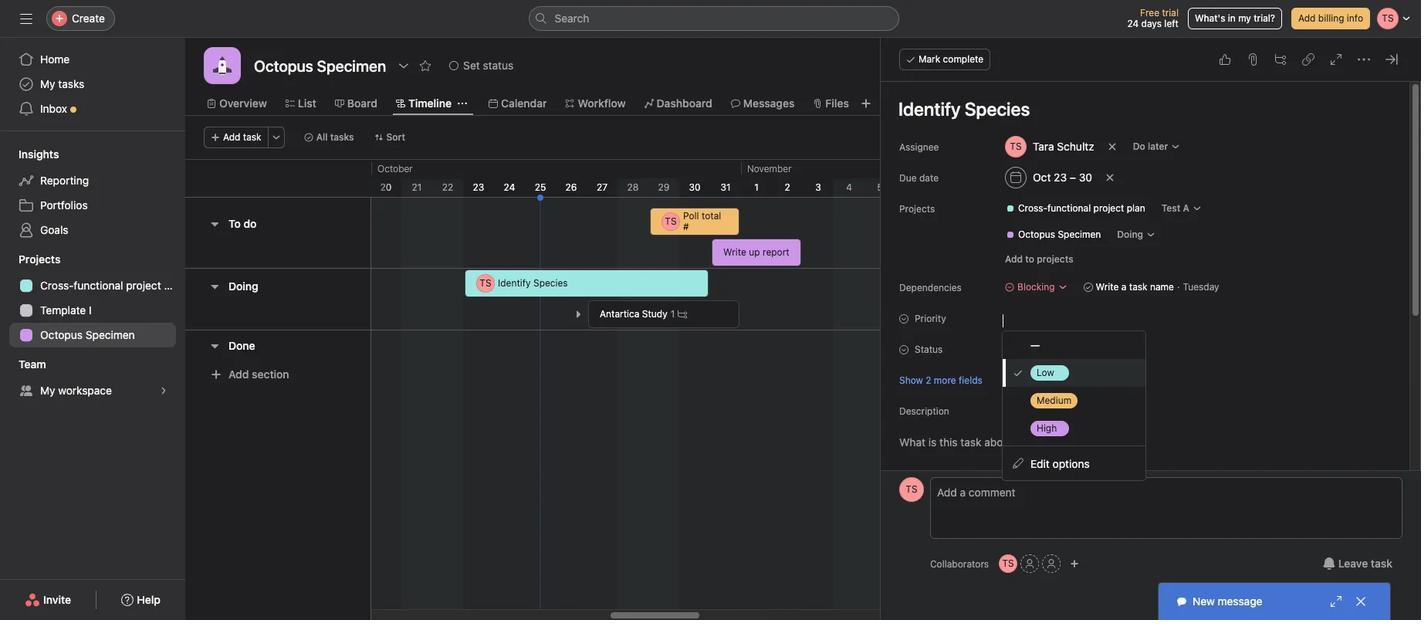 Task type: locate. For each thing, give the bounding box(es) containing it.
dependencies
[[900, 282, 962, 293]]

tasks
[[58, 77, 84, 90], [330, 131, 354, 143]]

0 vertical spatial octopus
[[1019, 229, 1056, 240]]

24
[[1128, 18, 1139, 29], [504, 181, 515, 193]]

26
[[566, 181, 577, 193]]

octopus down template
[[40, 328, 83, 341]]

octopus specimen link up projects
[[1000, 227, 1108, 242]]

cross-functional project plan up template i link
[[40, 279, 185, 292]]

write left up
[[724, 246, 747, 258]]

remove assignee image
[[1108, 142, 1117, 151]]

poll
[[683, 210, 699, 222]]

1 horizontal spatial octopus
[[1019, 229, 1056, 240]]

0 horizontal spatial ts button
[[900, 477, 924, 502]]

23 right 22
[[473, 181, 485, 193]]

november 1
[[748, 163, 792, 193]]

clear due date image
[[1106, 173, 1115, 182]]

0 horizontal spatial plan
[[164, 279, 185, 292]]

octopus specimen link
[[1000, 227, 1108, 242], [9, 323, 176, 348]]

insights
[[19, 148, 59, 161]]

project down clear due date image
[[1094, 202, 1125, 214]]

octopus up add to projects
[[1019, 229, 1056, 240]]

functional up template i link
[[74, 279, 123, 292]]

1 horizontal spatial doing
[[1118, 229, 1144, 240]]

cross-functional project plan link up i
[[9, 273, 185, 298]]

0 horizontal spatial doing
[[229, 280, 259, 293]]

24 inside free trial 24 days left
[[1128, 18, 1139, 29]]

1 horizontal spatial cross-functional project plan link
[[1000, 201, 1152, 216]]

search
[[555, 12, 590, 25]]

octopus specimen inside main content
[[1019, 229, 1101, 240]]

0 horizontal spatial 24
[[504, 181, 515, 193]]

1 vertical spatial 24
[[504, 181, 515, 193]]

27
[[597, 181, 608, 193]]

functional inside main content
[[1048, 202, 1091, 214]]

1 horizontal spatial tasks
[[330, 131, 354, 143]]

1 horizontal spatial 2
[[926, 374, 932, 386]]

None text field
[[250, 52, 390, 80]]

0 vertical spatial functional
[[1048, 202, 1091, 214]]

1 vertical spatial ts button
[[999, 554, 1018, 573]]

0 horizontal spatial octopus specimen
[[40, 328, 135, 341]]

0 horizontal spatial specimen
[[86, 328, 135, 341]]

add task button
[[204, 127, 268, 148]]

0 horizontal spatial 2
[[785, 181, 791, 193]]

goals
[[40, 223, 68, 236]]

0 vertical spatial 2
[[785, 181, 791, 193]]

30 right –
[[1079, 171, 1093, 184]]

my up inbox
[[40, 77, 55, 90]]

leftcount image
[[678, 310, 688, 319]]

timeline
[[409, 97, 452, 110]]

doing
[[1118, 229, 1144, 240], [229, 280, 259, 293]]

1 horizontal spatial project
[[1094, 202, 1125, 214]]

1 horizontal spatial projects element
[[982, 195, 1409, 249]]

30 up poll
[[689, 181, 701, 193]]

specimen inside main content
[[1058, 229, 1101, 240]]

my
[[40, 77, 55, 90], [40, 384, 55, 397]]

1 vertical spatial tasks
[[330, 131, 354, 143]]

plan up doing dropdown button
[[1127, 202, 1146, 214]]

0 horizontal spatial 1
[[671, 308, 675, 320]]

0 horizontal spatial task
[[243, 131, 262, 143]]

doing up 'write a task name'
[[1118, 229, 1144, 240]]

add for add task
[[223, 131, 241, 143]]

copy task link image
[[1303, 53, 1315, 66]]

plan
[[1127, 202, 1146, 214], [164, 279, 185, 292]]

0 vertical spatial write
[[724, 246, 747, 258]]

my inside the global element
[[40, 77, 55, 90]]

1 left leftcount 'icon'
[[671, 308, 675, 320]]

project up template i link
[[126, 279, 161, 292]]

priority
[[915, 313, 947, 324]]

projects down due date at the right of page
[[900, 203, 935, 215]]

0 horizontal spatial projects
[[19, 253, 61, 266]]

projects down goals
[[19, 253, 61, 266]]

do
[[1133, 141, 1146, 152]]

tasks right all
[[330, 131, 354, 143]]

rocket image
[[213, 56, 232, 75]]

1 horizontal spatial 24
[[1128, 18, 1139, 29]]

0 vertical spatial plan
[[1127, 202, 1146, 214]]

cross- down oct
[[1019, 202, 1048, 214]]

list link
[[286, 95, 316, 112]]

write a task name
[[1096, 281, 1175, 293]]

1 vertical spatial 2
[[926, 374, 932, 386]]

more actions for this task image
[[1358, 53, 1371, 66]]

1 horizontal spatial functional
[[1048, 202, 1091, 214]]

0 vertical spatial octopus specimen
[[1019, 229, 1101, 240]]

0 vertical spatial 1
[[755, 181, 759, 193]]

hide sidebar image
[[20, 12, 32, 25]]

2 down november
[[785, 181, 791, 193]]

days
[[1142, 18, 1162, 29]]

2 vertical spatial task
[[1371, 557, 1393, 570]]

1 horizontal spatial specimen
[[1058, 229, 1101, 240]]

full screen image
[[1331, 53, 1343, 66]]

cross- up template
[[40, 279, 74, 292]]

all tasks button
[[297, 127, 361, 148]]

1 vertical spatial cross-functional project plan link
[[9, 273, 185, 298]]

sort button
[[367, 127, 412, 148]]

23 left –
[[1054, 171, 1067, 184]]

tara
[[1033, 140, 1055, 153]]

1 vertical spatial doing
[[229, 280, 259, 293]]

0 vertical spatial 24
[[1128, 18, 1139, 29]]

cross-
[[1019, 202, 1048, 214], [40, 279, 74, 292]]

show 2 more fields
[[900, 374, 983, 386]]

my tasks link
[[9, 72, 176, 97]]

plan left collapse task list for the section doing image
[[164, 279, 185, 292]]

1 horizontal spatial cross-functional project plan
[[1019, 202, 1146, 214]]

close image
[[1355, 595, 1368, 608]]

0 horizontal spatial 30
[[689, 181, 701, 193]]

0 vertical spatial my
[[40, 77, 55, 90]]

ts button
[[900, 477, 924, 502], [999, 554, 1018, 573]]

oct 23 – 30
[[1033, 171, 1093, 184]]

billing
[[1319, 12, 1345, 24]]

see details, my workspace image
[[159, 386, 168, 395]]

add left to
[[1006, 253, 1023, 265]]

0 vertical spatial task
[[243, 131, 262, 143]]

1 vertical spatial 1
[[671, 308, 675, 320]]

projects element containing cross-functional project plan
[[982, 195, 1409, 249]]

add inside "button"
[[1006, 253, 1023, 265]]

team button
[[0, 357, 46, 372]]

mark complete button
[[900, 49, 991, 70]]

octopus specimen link down i
[[9, 323, 176, 348]]

1 horizontal spatial octopus specimen
[[1019, 229, 1101, 240]]

cross-functional project plan down –
[[1019, 202, 1146, 214]]

tab actions image
[[458, 99, 467, 108]]

my workspace
[[40, 384, 112, 397]]

0 horizontal spatial octopus
[[40, 328, 83, 341]]

task right leave
[[1371, 557, 1393, 570]]

main content containing tara schultz
[[883, 82, 1409, 620]]

do later button
[[1127, 136, 1188, 158]]

0 horizontal spatial write
[[724, 246, 747, 258]]

cross-functional project plan link inside main content
[[1000, 201, 1152, 216]]

project inside main content
[[1094, 202, 1125, 214]]

add down overview link
[[223, 131, 241, 143]]

1 horizontal spatial 1
[[755, 181, 759, 193]]

1 vertical spatial specimen
[[86, 328, 135, 341]]

2 my from the top
[[40, 384, 55, 397]]

1 horizontal spatial write
[[1096, 281, 1119, 293]]

team
[[19, 358, 46, 371]]

None text field
[[1003, 311, 1015, 330]]

sort
[[387, 131, 406, 143]]

add task
[[223, 131, 262, 143]]

projects button
[[0, 252, 61, 267]]

expand new message image
[[1331, 595, 1343, 608]]

octopus specimen
[[1019, 229, 1101, 240], [40, 328, 135, 341]]

free
[[1141, 7, 1160, 19]]

1 vertical spatial octopus specimen
[[40, 328, 135, 341]]

tasks inside the global element
[[58, 77, 84, 90]]

0 vertical spatial tasks
[[58, 77, 84, 90]]

31
[[721, 181, 731, 193]]

0 vertical spatial specimen
[[1058, 229, 1101, 240]]

0 horizontal spatial functional
[[74, 279, 123, 292]]

0 vertical spatial projects
[[900, 203, 935, 215]]

0 vertical spatial doing
[[1118, 229, 1144, 240]]

1 vertical spatial projects
[[19, 253, 61, 266]]

what's in my trial?
[[1195, 12, 1276, 24]]

messages
[[744, 97, 795, 110]]

0 vertical spatial octopus specimen link
[[1000, 227, 1108, 242]]

0 vertical spatial ts button
[[900, 477, 924, 502]]

tasks for my tasks
[[58, 77, 84, 90]]

0 vertical spatial cross-functional project plan
[[1019, 202, 1146, 214]]

2 horizontal spatial task
[[1371, 557, 1393, 570]]

set
[[464, 59, 480, 72]]

2 left more
[[926, 374, 932, 386]]

search button
[[529, 6, 899, 31]]

task left more actions image
[[243, 131, 262, 143]]

add down done button
[[229, 368, 249, 381]]

write for write up report
[[724, 246, 747, 258]]

1 down november
[[755, 181, 759, 193]]

do later
[[1133, 141, 1169, 152]]

1 my from the top
[[40, 77, 55, 90]]

write inside main content
[[1096, 281, 1119, 293]]

doing right collapse task list for the section doing image
[[229, 280, 259, 293]]

collapse task list for the section doing image
[[209, 280, 221, 293]]

tuesday
[[1183, 281, 1220, 293]]

specimen down template i link
[[86, 328, 135, 341]]

24 left days in the top right of the page
[[1128, 18, 1139, 29]]

0 vertical spatial cross-
[[1019, 202, 1048, 214]]

inbox link
[[9, 97, 176, 121]]

help button
[[111, 586, 171, 614]]

0 horizontal spatial tasks
[[58, 77, 84, 90]]

octopus inside main content
[[1019, 229, 1056, 240]]

octopus specimen up projects
[[1019, 229, 1101, 240]]

projects
[[900, 203, 935, 215], [19, 253, 61, 266]]

1 vertical spatial cross-
[[40, 279, 74, 292]]

octopus specimen down i
[[40, 328, 135, 341]]

24 left 25
[[504, 181, 515, 193]]

0 horizontal spatial octopus specimen link
[[9, 323, 176, 348]]

–
[[1070, 171, 1077, 184]]

specimen up projects
[[1058, 229, 1101, 240]]

1 horizontal spatial 30
[[1079, 171, 1093, 184]]

tasks down home
[[58, 77, 84, 90]]

template i link
[[9, 298, 176, 323]]

1 vertical spatial octopus specimen link
[[9, 323, 176, 348]]

octopus
[[1019, 229, 1056, 240], [40, 328, 83, 341]]

my workspace link
[[9, 378, 176, 403]]

collaborators
[[931, 558, 989, 570]]

project
[[1094, 202, 1125, 214], [126, 279, 161, 292]]

collapse task list for the section done image
[[209, 339, 221, 352]]

1 horizontal spatial task
[[1130, 281, 1148, 293]]

task right a
[[1130, 281, 1148, 293]]

my down the team
[[40, 384, 55, 397]]

tasks inside 'dropdown button'
[[330, 131, 354, 143]]

1 horizontal spatial 23
[[1054, 171, 1067, 184]]

to do button
[[229, 210, 257, 238]]

my inside teams element
[[40, 384, 55, 397]]

status
[[915, 344, 943, 355]]

projects element containing projects
[[0, 246, 185, 351]]

main content
[[883, 82, 1409, 620]]

all
[[316, 131, 328, 143]]

add left billing
[[1299, 12, 1316, 24]]

write left a
[[1096, 281, 1119, 293]]

0 horizontal spatial project
[[126, 279, 161, 292]]

insights element
[[0, 141, 185, 246]]

report
[[763, 246, 790, 258]]

to
[[229, 217, 241, 230]]

0 horizontal spatial 23
[[473, 181, 485, 193]]

tara schultz button
[[999, 133, 1102, 161]]

0 horizontal spatial projects element
[[0, 246, 185, 351]]

1 vertical spatial my
[[40, 384, 55, 397]]

1 vertical spatial write
[[1096, 281, 1119, 293]]

0 vertical spatial cross-functional project plan link
[[1000, 201, 1152, 216]]

workflow
[[578, 97, 626, 110]]

21
[[412, 181, 422, 193]]

projects element inside identify species 'dialog'
[[982, 195, 1409, 249]]

0 horizontal spatial cross-functional project plan
[[40, 279, 185, 292]]

complete
[[943, 53, 984, 65]]

goals link
[[9, 218, 176, 242]]

functional down –
[[1048, 202, 1091, 214]]

do
[[244, 217, 257, 230]]

1 horizontal spatial projects
[[900, 203, 935, 215]]

0 vertical spatial project
[[1094, 202, 1125, 214]]

messages link
[[731, 95, 795, 112]]

write
[[724, 246, 747, 258], [1096, 281, 1119, 293]]

1 horizontal spatial cross-
[[1019, 202, 1048, 214]]

projects element
[[982, 195, 1409, 249], [0, 246, 185, 351]]

1 horizontal spatial plan
[[1127, 202, 1146, 214]]

1 vertical spatial octopus
[[40, 328, 83, 341]]

cross-functional project plan link down –
[[1000, 201, 1152, 216]]

1 vertical spatial project
[[126, 279, 161, 292]]

poll total #
[[683, 210, 722, 232]]



Task type: vqa. For each thing, say whether or not it's contained in the screenshot.
leftmost Add task image
no



Task type: describe. For each thing, give the bounding box(es) containing it.
my
[[1239, 12, 1252, 24]]

portfolios link
[[9, 193, 176, 218]]

1 vertical spatial task
[[1130, 281, 1148, 293]]

Task Name text field
[[889, 91, 1392, 127]]

section
[[252, 368, 289, 381]]

add to projects
[[1006, 253, 1074, 265]]

workspace
[[58, 384, 112, 397]]

add billing info
[[1299, 12, 1364, 24]]

oct
[[1033, 171, 1051, 184]]

add for add section
[[229, 368, 249, 381]]

create
[[72, 12, 105, 25]]

files
[[826, 97, 849, 110]]

overview link
[[207, 95, 267, 112]]

my tasks
[[40, 77, 84, 90]]

dashboard
[[657, 97, 713, 110]]

to
[[1026, 253, 1035, 265]]

i
[[89, 304, 92, 317]]

in
[[1229, 12, 1236, 24]]

add for add to projects
[[1006, 253, 1023, 265]]

attachments: add a file to this task, identify species image
[[1247, 53, 1260, 66]]

tara schultz
[[1033, 140, 1095, 153]]

cross-functional project plan inside main content
[[1019, 202, 1146, 214]]

add to projects button
[[999, 249, 1081, 270]]

add or remove collaborators image
[[1070, 559, 1080, 568]]

close details image
[[1386, 53, 1399, 66]]

calendar
[[501, 97, 547, 110]]

board
[[347, 97, 378, 110]]

species
[[534, 277, 568, 289]]

more actions image
[[272, 133, 281, 142]]

what's
[[1195, 12, 1226, 24]]

doing inside dropdown button
[[1118, 229, 1144, 240]]

projects
[[1037, 253, 1074, 265]]

add subtask image
[[1275, 53, 1287, 66]]

task for add task
[[243, 131, 262, 143]]

due date
[[900, 172, 939, 184]]

leave task button
[[1313, 550, 1403, 578]]

invite button
[[15, 586, 81, 614]]

home
[[40, 53, 70, 66]]

name
[[1151, 281, 1175, 293]]

mark
[[919, 53, 941, 65]]

show subtasks for task antartica study image
[[574, 310, 583, 319]]

add tab image
[[860, 97, 873, 110]]

show 2 more fields button
[[900, 373, 983, 387]]

0 likes. click to like this task image
[[1219, 53, 1232, 66]]

assignee
[[900, 141, 939, 153]]

task for leave task
[[1371, 557, 1393, 570]]

1 horizontal spatial octopus specimen link
[[1000, 227, 1108, 242]]

identify species dialog
[[881, 38, 1422, 620]]

#
[[683, 221, 689, 232]]

fields
[[959, 374, 983, 386]]

due
[[900, 172, 917, 184]]

schultz
[[1058, 140, 1095, 153]]

add section button
[[204, 361, 296, 388]]

done
[[229, 339, 255, 352]]

1 horizontal spatial ts button
[[999, 554, 1018, 573]]

blocking
[[1018, 281, 1055, 293]]

projects inside projects dropdown button
[[19, 253, 61, 266]]

home link
[[9, 47, 176, 72]]

projects inside main content
[[900, 203, 935, 215]]

help
[[137, 593, 161, 606]]

add to starred image
[[419, 59, 432, 72]]

cross- inside identify species 'dialog'
[[1019, 202, 1048, 214]]

add for add billing info
[[1299, 12, 1316, 24]]

my for my workspace
[[40, 384, 55, 397]]

overview
[[219, 97, 267, 110]]

done button
[[229, 332, 255, 359]]

calendar link
[[489, 95, 547, 112]]

what's in my trial? button
[[1188, 8, 1283, 29]]

list
[[298, 97, 316, 110]]

global element
[[0, 38, 185, 131]]

5
[[878, 181, 883, 193]]

up
[[749, 246, 760, 258]]

test
[[1162, 202, 1181, 214]]

all tasks
[[316, 131, 354, 143]]

collapse task list for the section to do image
[[209, 218, 221, 230]]

show options image
[[398, 59, 410, 72]]

write for write a task name
[[1096, 281, 1119, 293]]

1 vertical spatial functional
[[74, 279, 123, 292]]

description
[[900, 405, 950, 417]]

october
[[378, 163, 413, 175]]

1 vertical spatial plan
[[164, 279, 185, 292]]

show
[[900, 374, 924, 386]]

trial
[[1163, 7, 1179, 19]]

template
[[40, 304, 86, 317]]

to do
[[229, 217, 257, 230]]

template i
[[40, 304, 92, 317]]

identify species
[[498, 277, 568, 289]]

date
[[920, 172, 939, 184]]

0 horizontal spatial cross-functional project plan link
[[9, 273, 185, 298]]

teams element
[[0, 351, 185, 406]]

blocking button
[[999, 276, 1075, 298]]

inbox
[[40, 102, 67, 115]]

reporting
[[40, 174, 89, 187]]

portfolios
[[40, 198, 88, 212]]

0 horizontal spatial cross-
[[40, 279, 74, 292]]

search list box
[[529, 6, 899, 31]]

main content inside identify species 'dialog'
[[883, 82, 1409, 620]]

3
[[816, 181, 822, 193]]

2 inside button
[[926, 374, 932, 386]]

plan inside identify species 'dialog'
[[1127, 202, 1146, 214]]

tasks for all tasks
[[330, 131, 354, 143]]

board link
[[335, 95, 378, 112]]

23 inside identify species 'dialog'
[[1054, 171, 1067, 184]]

reporting link
[[9, 168, 176, 193]]

identify
[[498, 277, 531, 289]]

antartica study
[[600, 308, 668, 320]]

doing button
[[1111, 224, 1163, 246]]

workflow link
[[566, 95, 626, 112]]

set status
[[464, 59, 514, 72]]

my for my tasks
[[40, 77, 55, 90]]

1 inside november 1
[[755, 181, 759, 193]]

30 inside identify species 'dialog'
[[1079, 171, 1093, 184]]

antartica
[[600, 308, 640, 320]]

1 vertical spatial cross-functional project plan
[[40, 279, 185, 292]]

later
[[1148, 141, 1169, 152]]

29
[[658, 181, 670, 193]]

set status button
[[443, 55, 521, 76]]



